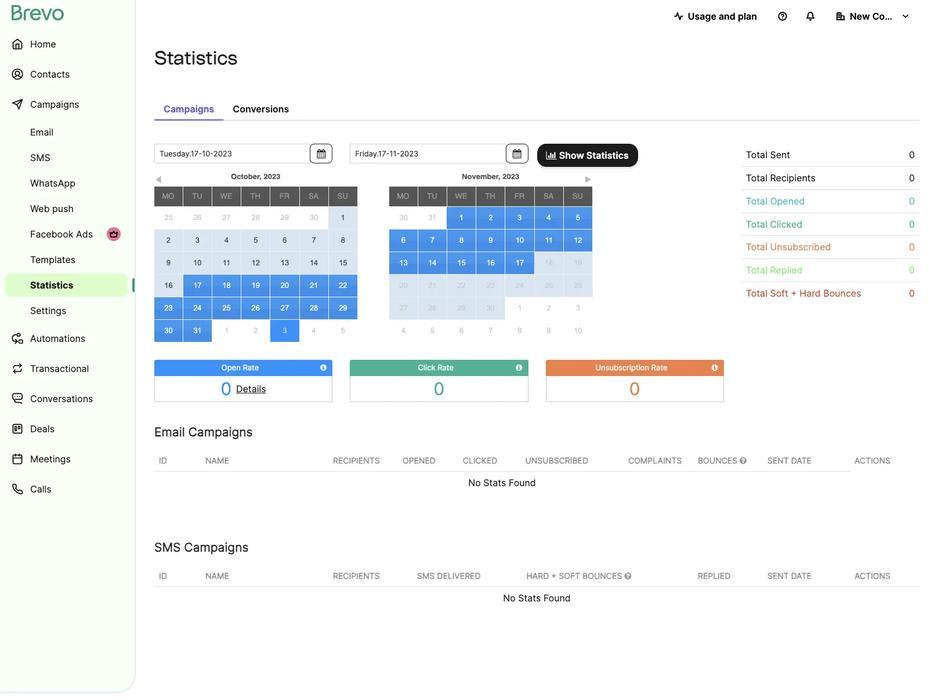 Task type: describe. For each thing, give the bounding box(es) containing it.
statistics link
[[5, 274, 128, 297]]

email campaigns
[[154, 425, 253, 439]]

automations
[[30, 333, 85, 345]]

mo for 30
[[397, 192, 409, 201]]

settings link
[[5, 299, 128, 323]]

web push link
[[5, 197, 128, 220]]

automations link
[[5, 325, 128, 353]]

sms link
[[5, 146, 128, 169]]

new company button
[[827, 5, 919, 28]]

facebook ads
[[30, 229, 93, 240]]

0 vertical spatial 16 link
[[476, 252, 505, 274]]

0 for total soft + hard bounces
[[909, 288, 915, 299]]

and
[[719, 10, 736, 22]]

rate for open rate
[[243, 363, 259, 372]]

click rate
[[418, 363, 454, 372]]

1 vertical spatial 12 link
[[241, 252, 270, 274]]

1 horizontal spatial 8 link
[[447, 230, 476, 252]]

1 vertical spatial 23 link
[[154, 298, 183, 320]]

company
[[872, 10, 915, 22]]

recipients for email campaigns
[[333, 456, 380, 466]]

total for total soft + hard bounces
[[746, 288, 767, 299]]

1 14 from the left
[[310, 259, 318, 267]]

1 horizontal spatial 12 link
[[564, 230, 592, 252]]

whatsapp
[[30, 178, 75, 189]]

1 horizontal spatial 26 link
[[241, 298, 270, 320]]

1 13 link from the left
[[271, 252, 299, 274]]

0 vertical spatial hard
[[800, 288, 821, 299]]

october,
[[231, 172, 262, 181]]

19 for right 19 link
[[574, 259, 582, 267]]

settings
[[30, 305, 66, 317]]

contacts link
[[5, 60, 128, 88]]

unsubscription
[[595, 363, 649, 372]]

1 horizontal spatial 27 link
[[271, 298, 299, 320]]

0 for total sent
[[909, 149, 915, 161]]

contacts
[[30, 68, 70, 80]]

bounces
[[583, 571, 622, 581]]

0 horizontal spatial 29 link
[[270, 207, 299, 229]]

2 horizontal spatial 25 link
[[535, 275, 563, 297]]

7 for 7 link to the middle
[[430, 236, 434, 245]]

1 horizontal spatial clicked
[[770, 218, 802, 230]]

open
[[221, 363, 241, 372]]

2 13 from the left
[[399, 259, 408, 267]]

0 vertical spatial 11 link
[[535, 230, 563, 252]]

1 horizontal spatial 24 link
[[505, 275, 534, 297]]

total for total clicked
[[746, 218, 767, 230]]

1 horizontal spatial 6 link
[[389, 230, 418, 252]]

0 vertical spatial soft
[[770, 288, 788, 299]]

0 vertical spatial statistics
[[154, 47, 237, 69]]

0 vertical spatial 10 link
[[505, 230, 534, 252]]

conversations
[[30, 393, 93, 405]]

tu for 31
[[427, 192, 437, 201]]

total recipients
[[746, 172, 816, 184]]

october, 2023 link
[[183, 170, 328, 184]]

tu for 26
[[192, 192, 202, 201]]

31 for the left 31 'link'
[[193, 327, 202, 335]]

november,
[[462, 172, 500, 181]]

transactional
[[30, 363, 89, 375]]

2 14 link from the left
[[418, 252, 447, 274]]

2 horizontal spatial 29 link
[[447, 298, 476, 320]]

we for november, 2023
[[455, 192, 467, 201]]

0 horizontal spatial 6
[[283, 236, 287, 245]]

complaints
[[628, 456, 682, 466]]

1 vertical spatial 26
[[574, 281, 582, 290]]

usage and plan
[[688, 10, 757, 22]]

1 horizontal spatial 18
[[545, 259, 553, 267]]

facebook
[[30, 229, 73, 240]]

0 vertical spatial bounces
[[823, 288, 861, 299]]

calls link
[[5, 476, 128, 504]]

19 for the bottommost 19 link
[[251, 281, 260, 290]]

2 horizontal spatial 26 link
[[564, 275, 592, 297]]

email for email campaigns
[[154, 425, 185, 439]]

usage and plan button
[[665, 5, 766, 28]]

0 horizontal spatial 23
[[164, 304, 173, 313]]

web
[[30, 203, 50, 215]]

2 horizontal spatial 8 link
[[505, 320, 534, 342]]

1 vertical spatial 19 link
[[241, 275, 270, 297]]

total for total replied
[[746, 265, 767, 276]]

1 vertical spatial 10 link
[[183, 252, 212, 274]]

1 horizontal spatial 6
[[401, 236, 405, 245]]

whatsapp link
[[5, 172, 128, 195]]

1 vertical spatial soft
[[559, 571, 580, 581]]

sms for sms campaigns
[[154, 540, 181, 555]]

sms for sms delivered
[[417, 571, 435, 581]]

total opened
[[746, 195, 805, 207]]

28 for the rightmost 28 link
[[428, 304, 437, 313]]

0 vertical spatial 10
[[516, 236, 524, 245]]

total for total unsubscribed
[[746, 242, 767, 253]]

2 horizontal spatial 10
[[574, 326, 582, 335]]

deals
[[30, 423, 55, 435]]

1 vertical spatial clicked
[[463, 456, 497, 466]]

total for total recipients
[[746, 172, 767, 184]]

0 horizontal spatial hard
[[526, 571, 549, 581]]

From text field
[[154, 144, 311, 164]]

templates
[[30, 254, 76, 266]]

0 vertical spatial 31 link
[[418, 207, 447, 229]]

1 horizontal spatial 25
[[222, 304, 231, 313]]

2 date from the top
[[791, 571, 812, 581]]

delivered
[[437, 571, 481, 581]]

0 horizontal spatial 11
[[223, 259, 230, 267]]

no for email campaigns
[[468, 477, 481, 489]]

new
[[850, 10, 870, 22]]

▶
[[585, 176, 592, 184]]

1 horizontal spatial 9 link
[[476, 230, 505, 252]]

email link
[[5, 121, 128, 144]]

usage
[[688, 10, 716, 22]]

0 horizontal spatial 17 link
[[183, 275, 212, 297]]

2 horizontal spatial 7 link
[[476, 320, 505, 342]]

1 horizontal spatial opened
[[770, 195, 805, 207]]

web push
[[30, 203, 74, 215]]

sms campaigns
[[154, 540, 249, 555]]

0 horizontal spatial 24 link
[[183, 298, 212, 320]]

click
[[418, 363, 435, 372]]

push
[[52, 203, 74, 215]]

2 vertical spatial 25 link
[[212, 298, 241, 320]]

2 horizontal spatial 25
[[545, 281, 553, 290]]

0 horizontal spatial 6 link
[[271, 230, 299, 252]]

show statistics button
[[537, 144, 638, 167]]

2 horizontal spatial 6
[[459, 327, 464, 335]]

november, 2023 ▶
[[462, 172, 592, 184]]

templates link
[[5, 248, 128, 271]]

meetings
[[30, 454, 71, 465]]

0 horizontal spatial opened
[[403, 456, 436, 466]]

2 horizontal spatial 28 link
[[418, 298, 447, 320]]

27 for the rightmost 27 link
[[399, 304, 408, 313]]

1 sent from the top
[[767, 456, 789, 466]]

0 horizontal spatial 18
[[222, 281, 231, 290]]

2 sent date from the top
[[767, 571, 812, 581]]

22 for 1st the 22 link from the right
[[457, 281, 466, 290]]

found for sms campaigns
[[543, 593, 571, 604]]

unsubscription rate
[[595, 363, 668, 372]]

statistics inside button
[[586, 150, 629, 161]]

open rate
[[221, 363, 259, 372]]

28 for the middle 28 link
[[310, 304, 318, 313]]

conversions link
[[224, 97, 298, 121]]

transactional link
[[5, 355, 128, 383]]

sent
[[770, 149, 790, 161]]

name for email campaigns
[[205, 456, 229, 466]]

recipients for sms campaigns
[[333, 571, 380, 581]]

info circle image
[[320, 364, 327, 372]]

1 horizontal spatial 17
[[516, 259, 524, 267]]

0 vertical spatial 11
[[545, 236, 553, 245]]

0 horizontal spatial 25 link
[[154, 207, 183, 229]]

0 vertical spatial +
[[791, 288, 797, 299]]

1 vertical spatial 18 link
[[212, 275, 241, 297]]

21 for first 21 link from the right
[[428, 281, 437, 290]]

2 15 from the left
[[457, 259, 466, 267]]

sa for 4
[[544, 192, 554, 201]]

0 horizontal spatial replied
[[698, 571, 730, 581]]

29 for rightmost 29 link
[[457, 304, 466, 313]]

meetings link
[[5, 446, 128, 473]]

0 vertical spatial 25
[[164, 214, 173, 222]]

0 for total replied
[[909, 265, 915, 276]]

1 horizontal spatial 17 link
[[505, 252, 534, 274]]

To text field
[[350, 144, 506, 164]]

1 vertical spatial 9
[[166, 259, 171, 267]]

2 21 link from the left
[[418, 275, 447, 297]]

show statistics
[[557, 150, 629, 161]]

1 horizontal spatial unsubscribed
[[770, 242, 831, 253]]

0 for total recipients
[[909, 172, 915, 184]]

no stats found for email campaigns
[[468, 477, 536, 489]]

1 horizontal spatial 8
[[459, 236, 464, 245]]

1 horizontal spatial 29 link
[[329, 298, 357, 320]]

stats for sms campaigns
[[518, 593, 541, 604]]

sms delivered
[[417, 571, 481, 581]]

0 horizontal spatial 27 link
[[212, 207, 241, 229]]

1 horizontal spatial 7 link
[[418, 230, 447, 252]]

1 22 link from the left
[[329, 275, 357, 297]]

home
[[30, 38, 56, 50]]

1 horizontal spatial 9
[[489, 236, 493, 245]]

1 horizontal spatial 24
[[516, 281, 524, 290]]

0 horizontal spatial 31 link
[[183, 320, 212, 342]]

total clicked
[[746, 218, 802, 230]]

0 vertical spatial 16
[[486, 259, 495, 267]]

0 vertical spatial 26
[[193, 214, 202, 222]]

1 horizontal spatial 19 link
[[564, 252, 592, 274]]

0 horizontal spatial 8 link
[[329, 230, 357, 252]]

0 horizontal spatial 17
[[193, 281, 202, 290]]

conversations link
[[5, 385, 128, 413]]

fr for october, 2023
[[279, 192, 290, 201]]

▶ link
[[584, 173, 593, 184]]

0 horizontal spatial 7 link
[[300, 230, 328, 252]]

22 for 2nd the 22 link from the right
[[339, 281, 347, 290]]

0 horizontal spatial 10
[[193, 259, 202, 267]]

0 horizontal spatial 28 link
[[241, 207, 270, 229]]

0 vertical spatial replied
[[770, 265, 803, 276]]

calls
[[30, 484, 51, 495]]

29 for 29 link to the left
[[281, 214, 289, 222]]



Task type: locate. For each thing, give the bounding box(es) containing it.
2 20 link from the left
[[389, 275, 418, 297]]

tu
[[192, 192, 202, 201], [427, 192, 437, 201]]

3
[[518, 213, 522, 222], [195, 236, 200, 245], [576, 304, 580, 313], [283, 327, 287, 335]]

rate for unsubscription rate
[[651, 363, 668, 372]]

1 th from the left
[[250, 192, 260, 201]]

21 for second 21 link from right
[[310, 281, 318, 290]]

hard
[[800, 288, 821, 299], [526, 571, 549, 581]]

5 total from the top
[[746, 242, 767, 253]]

7 link
[[300, 230, 328, 252], [418, 230, 447, 252], [476, 320, 505, 342]]

0 horizontal spatial calendar image
[[317, 149, 326, 158]]

statistics
[[154, 47, 237, 69], [586, 150, 629, 161], [30, 280, 73, 291]]

1 vertical spatial 18
[[222, 281, 231, 290]]

1 sa from the left
[[309, 192, 319, 201]]

22
[[339, 281, 347, 290], [457, 281, 466, 290]]

30
[[310, 214, 318, 222], [399, 214, 408, 222], [486, 304, 495, 313], [164, 327, 173, 335]]

0 horizontal spatial 19 link
[[241, 275, 270, 297]]

1 horizontal spatial su
[[572, 192, 583, 201]]

12 for right 12 link
[[574, 236, 582, 245]]

soft left bounces
[[559, 571, 580, 581]]

rate for click rate
[[437, 363, 454, 372]]

th down november, 2023 'link' in the top of the page
[[485, 192, 495, 201]]

2 su from the left
[[572, 192, 583, 201]]

26 link
[[183, 207, 212, 229], [564, 275, 592, 297], [241, 298, 270, 320]]

info circle image
[[516, 364, 522, 372], [712, 364, 718, 372]]

show
[[559, 150, 584, 161]]

29
[[281, 214, 289, 222], [339, 304, 347, 313], [457, 304, 466, 313]]

1
[[341, 213, 345, 222], [459, 213, 463, 222], [518, 304, 522, 313], [225, 327, 229, 335]]

2 id from the top
[[159, 571, 167, 581]]

1 horizontal spatial 23 link
[[476, 275, 505, 297]]

14 link
[[300, 252, 328, 274], [418, 252, 447, 274]]

total for total sent
[[746, 149, 767, 161]]

2 horizontal spatial 9 link
[[534, 320, 563, 342]]

fr for november, 2023
[[514, 192, 524, 201]]

1 vertical spatial sent
[[767, 571, 789, 581]]

3 total from the top
[[746, 195, 767, 207]]

0 vertical spatial 9 link
[[476, 230, 505, 252]]

2 horizontal spatial 9
[[547, 326, 551, 335]]

new company
[[850, 10, 915, 22]]

31 link
[[418, 207, 447, 229], [183, 320, 212, 342]]

hard  + soft bounces
[[526, 571, 624, 581]]

2 actions from the top
[[854, 571, 890, 581]]

13 link
[[271, 252, 299, 274], [389, 252, 418, 274]]

1 horizontal spatial 10 link
[[505, 230, 534, 252]]

deals link
[[5, 415, 128, 443]]

0 vertical spatial 17
[[516, 259, 524, 267]]

mo down to text field
[[397, 192, 409, 201]]

2023 for november,
[[503, 172, 519, 181]]

23
[[486, 281, 495, 290], [164, 304, 173, 313]]

2 15 link from the left
[[447, 252, 476, 274]]

+ down total replied
[[791, 288, 797, 299]]

4 total from the top
[[746, 218, 767, 230]]

6
[[283, 236, 287, 245], [401, 236, 405, 245], [459, 327, 464, 335]]

0
[[909, 149, 915, 161], [909, 172, 915, 184], [909, 195, 915, 207], [909, 218, 915, 230], [909, 242, 915, 253], [909, 265, 915, 276], [909, 288, 915, 299], [221, 379, 232, 399], [434, 379, 445, 399], [629, 379, 640, 399]]

0 horizontal spatial 16
[[164, 281, 173, 290]]

1 vertical spatial statistics
[[586, 150, 629, 161]]

0 horizontal spatial th
[[250, 192, 260, 201]]

th down october, 2023 link
[[250, 192, 260, 201]]

name for sms campaigns
[[205, 571, 229, 581]]

1 horizontal spatial 7
[[430, 236, 434, 245]]

rate
[[243, 363, 259, 372], [437, 363, 454, 372], [651, 363, 668, 372]]

th for 28
[[250, 192, 260, 201]]

0 for total opened
[[909, 195, 915, 207]]

7 for right 7 link
[[489, 327, 493, 335]]

1 22 from the left
[[339, 281, 347, 290]]

calendar image for to text field
[[513, 149, 521, 158]]

17
[[516, 259, 524, 267], [193, 281, 202, 290]]

su
[[338, 192, 348, 201], [572, 192, 583, 201]]

2 horizontal spatial 8
[[518, 326, 522, 335]]

3 link
[[505, 207, 534, 229], [183, 230, 212, 252], [563, 298, 593, 320], [270, 320, 299, 342]]

1 vertical spatial 9 link
[[154, 252, 183, 274]]

25 link
[[154, 207, 183, 229], [535, 275, 563, 297], [212, 298, 241, 320]]

1 vertical spatial 11 link
[[212, 252, 241, 274]]

12 for bottommost 12 link
[[251, 259, 260, 267]]

total unsubscribed
[[746, 242, 831, 253]]

id for sms campaigns
[[159, 571, 167, 581]]

0 vertical spatial sent
[[767, 456, 789, 466]]

0 details
[[221, 379, 266, 399]]

total down total clicked
[[746, 242, 767, 253]]

id down the email campaigns
[[159, 456, 167, 466]]

total sent
[[746, 149, 790, 161]]

1 15 from the left
[[339, 259, 347, 267]]

october, 2023
[[231, 172, 280, 181]]

7 for 7 link to the left
[[312, 236, 316, 245]]

9 link
[[476, 230, 505, 252], [154, 252, 183, 274], [534, 320, 563, 342]]

replied
[[770, 265, 803, 276], [698, 571, 730, 581]]

0 vertical spatial stats
[[483, 477, 506, 489]]

we down october,
[[220, 192, 232, 201]]

id for email campaigns
[[159, 456, 167, 466]]

◀ link
[[154, 173, 163, 184]]

9
[[489, 236, 493, 245], [166, 259, 171, 267], [547, 326, 551, 335]]

0 horizontal spatial info circle image
[[516, 364, 522, 372]]

2 22 from the left
[[457, 281, 466, 290]]

2 tu from the left
[[427, 192, 437, 201]]

info circle image for unsubscription rate
[[712, 364, 718, 372]]

2 14 from the left
[[428, 259, 437, 267]]

stats for email campaigns
[[483, 477, 506, 489]]

0 horizontal spatial unsubscribed
[[525, 456, 588, 466]]

0 horizontal spatial sms
[[30, 152, 50, 164]]

found
[[509, 477, 536, 489], [543, 593, 571, 604]]

28 link
[[241, 207, 270, 229], [300, 298, 328, 320], [418, 298, 447, 320]]

1 id from the top
[[159, 456, 167, 466]]

2 sent from the top
[[767, 571, 789, 581]]

2 2023 from the left
[[503, 172, 519, 181]]

total down total unsubscribed
[[746, 265, 767, 276]]

0 for total clicked
[[909, 218, 915, 230]]

2 horizontal spatial 10 link
[[563, 320, 593, 342]]

3 rate from the left
[[651, 363, 668, 372]]

2023 for october,
[[264, 172, 280, 181]]

home link
[[5, 30, 128, 58]]

id down 'sms campaigns'
[[159, 571, 167, 581]]

31 for 31 'link' to the top
[[428, 214, 437, 222]]

info circle image for click rate
[[516, 364, 522, 372]]

total soft + hard bounces
[[746, 288, 861, 299]]

1 21 from the left
[[310, 281, 318, 290]]

mo down ◀
[[162, 192, 174, 201]]

mo for 25
[[162, 192, 174, 201]]

24 link
[[505, 275, 534, 297], [183, 298, 212, 320]]

1 horizontal spatial 20
[[399, 281, 408, 290]]

sms for sms
[[30, 152, 50, 164]]

1 tu from the left
[[192, 192, 202, 201]]

1 14 link from the left
[[300, 252, 328, 274]]

no stats found for sms campaigns
[[503, 593, 571, 604]]

recipients
[[770, 172, 816, 184], [333, 456, 380, 466], [333, 571, 380, 581]]

fr down october, 2023 link
[[279, 192, 290, 201]]

1 horizontal spatial campaigns link
[[154, 97, 224, 121]]

1 calendar image from the left
[[317, 149, 326, 158]]

no stats found
[[468, 477, 536, 489], [503, 593, 571, 604]]

1 20 from the left
[[281, 281, 289, 290]]

0 vertical spatial 18
[[545, 259, 553, 267]]

6 total from the top
[[746, 265, 767, 276]]

1 fr from the left
[[279, 192, 290, 201]]

0 horizontal spatial 20
[[281, 281, 289, 290]]

2 sa from the left
[[544, 192, 554, 201]]

no for sms campaigns
[[503, 593, 516, 604]]

+
[[791, 288, 797, 299], [551, 571, 557, 581]]

2 info circle image from the left
[[712, 364, 718, 372]]

1 vertical spatial no
[[503, 593, 516, 604]]

rate right the unsubscription
[[651, 363, 668, 372]]

1 vertical spatial sent date
[[767, 571, 812, 581]]

1 vertical spatial id
[[159, 571, 167, 581]]

1 horizontal spatial statistics
[[154, 47, 237, 69]]

1 20 link from the left
[[271, 275, 299, 297]]

1 date from the top
[[791, 456, 812, 466]]

2 calendar image from the left
[[513, 149, 521, 158]]

total up total clicked
[[746, 195, 767, 207]]

su for 5
[[572, 192, 583, 201]]

+ left bounces
[[551, 571, 557, 581]]

name down the email campaigns
[[205, 456, 229, 466]]

unsubscribed
[[770, 242, 831, 253], [525, 456, 588, 466]]

2 vertical spatial statistics
[[30, 280, 73, 291]]

2023 right november,
[[503, 172, 519, 181]]

0 horizontal spatial 19
[[251, 281, 260, 290]]

1 vertical spatial 16 link
[[154, 275, 183, 297]]

1 horizontal spatial +
[[791, 288, 797, 299]]

8 link
[[329, 230, 357, 252], [447, 230, 476, 252], [505, 320, 534, 342]]

29 for 29 link to the middle
[[339, 304, 347, 313]]

1 actions from the top
[[854, 456, 890, 466]]

◀
[[155, 176, 162, 184]]

4 link
[[535, 207, 563, 229], [212, 230, 241, 252], [389, 320, 418, 342], [299, 320, 328, 342]]

1 name from the top
[[205, 456, 229, 466]]

2023 inside november, 2023 ▶
[[503, 172, 519, 181]]

total down total opened
[[746, 218, 767, 230]]

1 horizontal spatial info circle image
[[712, 364, 718, 372]]

soft
[[770, 288, 788, 299], [559, 571, 580, 581]]

sms
[[30, 152, 50, 164], [154, 540, 181, 555], [417, 571, 435, 581]]

calendar image for from text field on the left top of the page
[[317, 149, 326, 158]]

we down november,
[[455, 192, 467, 201]]

1 horizontal spatial 10
[[516, 236, 524, 245]]

1 2023 from the left
[[264, 172, 280, 181]]

0 horizontal spatial 9 link
[[154, 252, 183, 274]]

2 th from the left
[[485, 192, 495, 201]]

november, 2023 link
[[418, 170, 563, 184]]

1 sent date from the top
[[767, 456, 812, 466]]

18
[[545, 259, 553, 267], [222, 281, 231, 290]]

0 vertical spatial 26 link
[[183, 207, 212, 229]]

1 info circle image from the left
[[516, 364, 522, 372]]

2 21 from the left
[[428, 281, 437, 290]]

th
[[250, 192, 260, 201], [485, 192, 495, 201]]

0 horizontal spatial fr
[[279, 192, 290, 201]]

2 20 from the left
[[399, 281, 408, 290]]

2 horizontal spatial 27 link
[[389, 298, 418, 320]]

27 link
[[212, 207, 241, 229], [271, 298, 299, 320], [389, 298, 418, 320]]

su for 1
[[338, 192, 348, 201]]

2 fr from the left
[[514, 192, 524, 201]]

0 horizontal spatial su
[[338, 192, 348, 201]]

total left "sent"
[[746, 149, 767, 161]]

0 horizontal spatial 10 link
[[183, 252, 212, 274]]

1 su from the left
[[338, 192, 348, 201]]

0 horizontal spatial bounces
[[698, 456, 740, 466]]

27
[[222, 214, 231, 222], [281, 304, 289, 313], [399, 304, 408, 313]]

15
[[339, 259, 347, 267], [457, 259, 466, 267]]

2 horizontal spatial rate
[[651, 363, 668, 372]]

facebook ads link
[[5, 223, 128, 246]]

1 vertical spatial 24
[[193, 304, 202, 313]]

1 vertical spatial found
[[543, 593, 571, 604]]

0 horizontal spatial 21 link
[[300, 275, 328, 297]]

ads
[[76, 229, 93, 240]]

1 horizontal spatial we
[[455, 192, 467, 201]]

total replied
[[746, 265, 803, 276]]

0 horizontal spatial 16 link
[[154, 275, 183, 297]]

we for october, 2023
[[220, 192, 232, 201]]

1 horizontal spatial 26
[[251, 304, 260, 313]]

name down 'sms campaigns'
[[205, 571, 229, 581]]

6 link
[[271, 230, 299, 252], [389, 230, 418, 252], [447, 320, 476, 342]]

0 for total unsubscribed
[[909, 242, 915, 253]]

tu down from text field on the left top of the page
[[192, 192, 202, 201]]

0 horizontal spatial sa
[[309, 192, 319, 201]]

rate right click
[[437, 363, 454, 372]]

sa for 30
[[309, 192, 319, 201]]

20
[[281, 281, 289, 290], [399, 281, 408, 290]]

2 total from the top
[[746, 172, 767, 184]]

1 vertical spatial bounces
[[698, 456, 740, 466]]

2 rate from the left
[[437, 363, 454, 372]]

2023
[[264, 172, 280, 181], [503, 172, 519, 181]]

0 vertical spatial 23
[[486, 281, 495, 290]]

conversions
[[233, 103, 289, 115]]

2 horizontal spatial 26
[[574, 281, 582, 290]]

0 horizontal spatial campaigns link
[[5, 90, 128, 118]]

0 horizontal spatial statistics
[[30, 280, 73, 291]]

0 horizontal spatial 20 link
[[271, 275, 299, 297]]

th for 2
[[485, 192, 495, 201]]

0 vertical spatial 18 link
[[535, 252, 563, 274]]

rate right open
[[243, 363, 259, 372]]

2 22 link from the left
[[447, 275, 476, 297]]

27 for leftmost 27 link
[[222, 214, 231, 222]]

0 horizontal spatial 13
[[281, 259, 289, 267]]

total down total replied
[[746, 288, 767, 299]]

1 vertical spatial unsubscribed
[[525, 456, 588, 466]]

0 horizontal spatial 8
[[341, 236, 345, 245]]

left___rvooi image
[[109, 230, 118, 239]]

1 mo from the left
[[162, 192, 174, 201]]

1 horizontal spatial hard
[[800, 288, 821, 299]]

total for total opened
[[746, 195, 767, 207]]

calendar image
[[317, 149, 326, 158], [513, 149, 521, 158]]

0 horizontal spatial 23 link
[[154, 298, 183, 320]]

7 total from the top
[[746, 288, 767, 299]]

0 vertical spatial 12
[[574, 236, 582, 245]]

plan
[[738, 10, 757, 22]]

2 we from the left
[[455, 192, 467, 201]]

0 vertical spatial 23 link
[[476, 275, 505, 297]]

0 vertical spatial recipients
[[770, 172, 816, 184]]

1 horizontal spatial bounces
[[823, 288, 861, 299]]

19
[[574, 259, 582, 267], [251, 281, 260, 290]]

email for email
[[30, 126, 53, 138]]

total down total sent
[[746, 172, 767, 184]]

1 horizontal spatial found
[[543, 593, 571, 604]]

sent
[[767, 456, 789, 466], [767, 571, 789, 581]]

stats
[[483, 477, 506, 489], [518, 593, 541, 604]]

0 vertical spatial no
[[468, 477, 481, 489]]

2 name from the top
[[205, 571, 229, 581]]

1 13 from the left
[[281, 259, 289, 267]]

0 horizontal spatial 31
[[193, 327, 202, 335]]

soft down total replied
[[770, 288, 788, 299]]

2 mo from the left
[[397, 192, 409, 201]]

date
[[791, 456, 812, 466], [791, 571, 812, 581]]

tu down to text field
[[427, 192, 437, 201]]

fr
[[279, 192, 290, 201], [514, 192, 524, 201]]

fr down november, 2023 ▶
[[514, 192, 524, 201]]

0 horizontal spatial 2023
[[264, 172, 280, 181]]

campaigns
[[30, 99, 79, 110], [164, 103, 214, 115], [188, 425, 253, 439], [184, 540, 249, 555]]

0 horizontal spatial 26 link
[[183, 207, 212, 229]]

details
[[236, 383, 266, 395]]

1 total from the top
[[746, 149, 767, 161]]

30 link
[[299, 207, 328, 229], [389, 207, 418, 229], [476, 298, 505, 320], [154, 320, 183, 342]]

1 horizontal spatial 28 link
[[300, 298, 328, 320]]

2 horizontal spatial 6 link
[[447, 320, 476, 342]]

28 for 28 link to the left
[[251, 214, 260, 222]]

1 we from the left
[[220, 192, 232, 201]]

31
[[428, 214, 437, 222], [193, 327, 202, 335]]

1 rate from the left
[[243, 363, 259, 372]]

1 vertical spatial 25 link
[[535, 275, 563, 297]]

2 link
[[476, 207, 505, 229], [154, 230, 183, 252], [534, 298, 563, 320], [241, 320, 270, 342]]

5 link
[[564, 207, 592, 229], [241, 230, 270, 252], [418, 320, 447, 342], [328, 320, 358, 342]]

2 13 link from the left
[[389, 252, 418, 274]]

1 vertical spatial 31 link
[[183, 320, 212, 342]]

1 vertical spatial +
[[551, 571, 557, 581]]

1 21 link from the left
[[300, 275, 328, 297]]

2 vertical spatial 9
[[547, 326, 551, 335]]

21
[[310, 281, 318, 290], [428, 281, 437, 290]]

27 for middle 27 link
[[281, 304, 289, 313]]

0 vertical spatial actions
[[854, 456, 890, 466]]

found for email campaigns
[[509, 477, 536, 489]]

1 horizontal spatial 23
[[486, 281, 495, 290]]

0 horizontal spatial 28
[[251, 214, 260, 222]]

2023 inside october, 2023 link
[[264, 172, 280, 181]]

email
[[30, 126, 53, 138], [154, 425, 185, 439]]

2023 right october,
[[264, 172, 280, 181]]

1 15 link from the left
[[329, 252, 357, 274]]

bar chart image
[[546, 151, 557, 160]]



Task type: vqa. For each thing, say whether or not it's contained in the screenshot.


